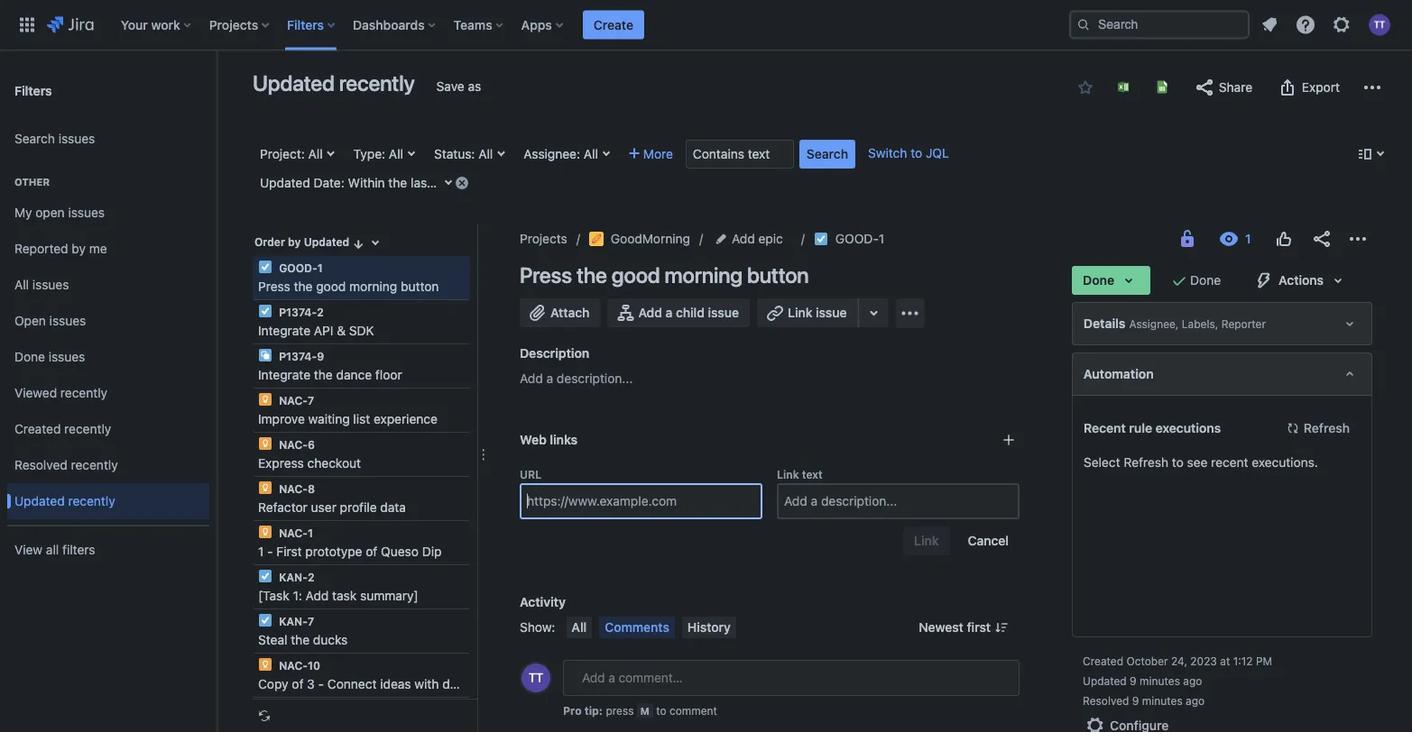 Task type: describe. For each thing, give the bounding box(es) containing it.
1 - first prototype of queso dip
[[258, 545, 442, 560]]

all for status: all
[[479, 147, 493, 162]]

by for reported
[[72, 242, 86, 256]]

comment
[[670, 705, 717, 718]]

open
[[14, 314, 46, 329]]

viewed recently
[[14, 386, 107, 401]]

done button
[[1072, 266, 1151, 295]]

view
[[14, 543, 43, 558]]

cancel
[[968, 534, 1009, 549]]

idea image for express checkout
[[258, 437, 273, 451]]

updated recently inside updated recently link
[[14, 494, 115, 509]]

projects for projects dropdown button
[[209, 17, 258, 32]]

ideas
[[380, 677, 411, 692]]

1 horizontal spatial -
[[318, 677, 324, 692]]

history button
[[682, 617, 736, 639]]

idea image for refactor user profile data
[[258, 481, 273, 496]]

dashboards button
[[348, 10, 443, 39]]

as
[[468, 79, 481, 94]]

&
[[337, 324, 346, 338]]

your work
[[121, 17, 180, 32]]

0 vertical spatial -
[[267, 545, 273, 560]]

week
[[444, 176, 474, 190]]

task image for integrate api & sdk
[[258, 304, 273, 319]]

delivery
[[442, 677, 488, 692]]

projects button
[[204, 10, 276, 39]]

search for search
[[807, 147, 849, 162]]

7 for waiting
[[308, 394, 314, 407]]

prototype
[[305, 545, 362, 560]]

2 for 1:
[[308, 571, 314, 584]]

your work button
[[115, 10, 198, 39]]

show:
[[520, 621, 555, 635]]

project: all
[[260, 147, 323, 162]]

view all filters
[[14, 543, 95, 558]]

the for 1
[[294, 279, 313, 294]]

integrate for integrate the dance floor
[[258, 368, 311, 383]]

0 horizontal spatial press the good morning button
[[258, 279, 439, 294]]

automation element
[[1072, 353, 1373, 396]]

details
[[1084, 316, 1126, 331]]

nac-10
[[276, 660, 320, 672]]

october
[[1127, 655, 1169, 668]]

p1374-9
[[276, 350, 324, 363]]

dip
[[422, 545, 442, 560]]

a for description...
[[547, 371, 553, 386]]

6
[[308, 439, 315, 451]]

issue inside link issue button
[[816, 306, 847, 320]]

add right 1:
[[306, 589, 329, 604]]

copy link to issue image
[[881, 231, 896, 246]]

web
[[520, 433, 547, 448]]

3
[[307, 677, 315, 692]]

resolved recently
[[14, 458, 118, 473]]

p1374- for the
[[279, 350, 317, 363]]

share
[[1219, 80, 1253, 95]]

add app image
[[900, 303, 921, 324]]

goodmorning
[[611, 232, 691, 246]]

save as button
[[428, 72, 490, 101]]

0 horizontal spatial good
[[316, 279, 346, 294]]

7 for the
[[308, 616, 314, 628]]

resolved inside 'link'
[[14, 458, 68, 473]]

0 vertical spatial to
[[911, 146, 923, 161]]

dance
[[336, 368, 372, 383]]

last
[[411, 176, 432, 190]]

1 right last
[[435, 176, 441, 190]]

the left last
[[389, 176, 407, 190]]

by for order
[[288, 236, 301, 249]]

banner containing your work
[[0, 0, 1413, 51]]

integrate api & sdk
[[258, 324, 374, 338]]

experience
[[374, 412, 438, 427]]

history
[[688, 621, 731, 635]]

1 down idea image
[[258, 545, 264, 560]]

dashboards
[[353, 17, 425, 32]]

created recently
[[14, 422, 111, 437]]

search issues
[[14, 131, 95, 146]]

Search issues using keywords text field
[[686, 140, 794, 169]]

assignee,
[[1130, 318, 1179, 330]]

link to a web page image
[[1002, 433, 1016, 448]]

recently for "resolved recently" 'link'
[[71, 458, 118, 473]]

p1374-2
[[276, 306, 324, 319]]

1 horizontal spatial morning
[[665, 263, 743, 288]]

nac- for of
[[279, 660, 308, 672]]

order by updated
[[255, 236, 350, 249]]

all button
[[566, 617, 592, 639]]

1 horizontal spatial good-1
[[836, 232, 885, 246]]

0 horizontal spatial of
[[292, 677, 304, 692]]

done issues link
[[7, 339, 209, 375]]

first
[[277, 545, 302, 560]]

1 down order by updated link
[[317, 262, 323, 274]]

integrate the dance floor
[[258, 368, 402, 383]]

the for 7
[[291, 633, 310, 648]]

recently for the created recently link
[[64, 422, 111, 437]]

nac- for waiting
[[279, 394, 308, 407]]

1 down user
[[308, 527, 313, 540]]

sidebar navigation image
[[197, 72, 236, 108]]

search issues link
[[7, 121, 209, 157]]

0 vertical spatial of
[[366, 545, 378, 560]]

link web pages and more image
[[863, 302, 885, 324]]

all
[[46, 543, 59, 558]]

search button
[[800, 140, 856, 169]]

Add a description... field
[[779, 486, 1018, 518]]

activity
[[520, 595, 566, 610]]

refactor user profile data
[[258, 501, 406, 515]]

https://www.example.com field
[[522, 486, 761, 518]]

first
[[967, 621, 991, 635]]

my open issues link
[[7, 195, 209, 231]]

pro
[[563, 705, 582, 718]]

add for add epic
[[732, 232, 755, 246]]

all for assignee: all
[[584, 147, 598, 162]]

nac-8
[[276, 483, 315, 496]]

goodmorning image
[[589, 232, 604, 246]]

goodmorning link
[[589, 228, 691, 250]]

1 vertical spatial 9
[[1130, 675, 1137, 688]]

view all filters link
[[7, 533, 209, 569]]

all inside button
[[572, 621, 587, 635]]

filters inside popup button
[[287, 17, 324, 32]]

issues for done issues
[[49, 350, 85, 365]]

description...
[[557, 371, 633, 386]]

add epic
[[732, 232, 783, 246]]

queso
[[381, 545, 419, 560]]

done image
[[1169, 270, 1191, 292]]

export
[[1302, 80, 1340, 95]]

1 horizontal spatial press the good morning button
[[520, 263, 809, 288]]

vote options: no one has voted for this issue yet. image
[[1274, 228, 1295, 250]]

search image
[[1077, 18, 1091, 32]]

task image for press the good morning button
[[258, 260, 273, 274]]

nac-6
[[276, 439, 315, 451]]

resolved inside the created october 24, 2023 at 1:12 pm updated 9 minutes ago resolved 9 minutes ago
[[1083, 695, 1130, 708]]

primary element
[[11, 0, 1070, 50]]

[task 1: add task summary]
[[258, 589, 419, 604]]

attach button
[[520, 299, 601, 328]]

1 vertical spatial task image
[[258, 570, 273, 584]]

kan- for 1:
[[279, 571, 308, 584]]

assignee:
[[524, 147, 580, 162]]

your
[[121, 17, 148, 32]]

[task
[[258, 589, 289, 604]]

a for child
[[666, 306, 673, 320]]

1 vertical spatial ago
[[1186, 695, 1205, 708]]

task image for steal the ducks
[[258, 614, 273, 628]]

improve waiting list experience
[[258, 412, 438, 427]]

issues for open issues
[[49, 314, 86, 329]]

notifications image
[[1259, 14, 1281, 36]]

help image
[[1295, 14, 1317, 36]]

checkout
[[307, 456, 361, 471]]

1 vertical spatial good-
[[279, 262, 317, 274]]

filters button
[[282, 10, 342, 39]]

connect
[[328, 677, 377, 692]]

created recently link
[[7, 412, 209, 448]]

0 horizontal spatial filters
[[14, 83, 52, 98]]

1:12
[[1234, 655, 1253, 668]]

Add a comment… field
[[563, 661, 1020, 697]]

description
[[520, 346, 590, 361]]

menu bar containing all
[[563, 617, 740, 639]]

my open issues
[[14, 205, 105, 220]]

subtask image
[[258, 348, 273, 363]]

improve
[[258, 412, 305, 427]]

open issues link
[[7, 303, 209, 339]]

task
[[332, 589, 357, 604]]

viewed recently link
[[7, 375, 209, 412]]

add for add a description...
[[520, 371, 543, 386]]



Task type: locate. For each thing, give the bounding box(es) containing it.
1 idea image from the top
[[258, 393, 273, 407]]

1 kan- from the top
[[279, 571, 308, 584]]

0 vertical spatial ago
[[1184, 675, 1203, 688]]

1 vertical spatial a
[[547, 371, 553, 386]]

nac- for -
[[279, 527, 308, 540]]

1 vertical spatial 7
[[308, 616, 314, 628]]

issues for all issues
[[32, 278, 69, 293]]

sdk
[[349, 324, 374, 338]]

add inside popup button
[[732, 232, 755, 246]]

status: all
[[434, 147, 493, 162]]

0 horizontal spatial issue
[[708, 306, 739, 320]]

recently up created recently
[[60, 386, 107, 401]]

link inside button
[[788, 306, 813, 320]]

0 vertical spatial 7
[[308, 394, 314, 407]]

updated recently down the filters popup button
[[253, 70, 415, 96]]

add inside button
[[639, 306, 662, 320]]

0 horizontal spatial projects
[[209, 17, 258, 32]]

search for search issues
[[14, 131, 55, 146]]

projects up sidebar navigation icon
[[209, 17, 258, 32]]

updated right order
[[304, 236, 350, 249]]

0 vertical spatial p1374-
[[279, 306, 317, 319]]

more button
[[622, 140, 681, 169]]

morning up the sdk
[[349, 279, 397, 294]]

url
[[520, 469, 542, 482]]

1 horizontal spatial 2
[[317, 306, 324, 319]]

link for link issue
[[788, 306, 813, 320]]

kan- up steal the ducks
[[279, 616, 308, 628]]

projects left goodmorning icon
[[520, 232, 568, 246]]

created for created october 24, 2023 at 1:12 pm updated 9 minutes ago resolved 9 minutes ago
[[1083, 655, 1124, 668]]

child
[[676, 306, 705, 320]]

2 up api
[[317, 306, 324, 319]]

nac-
[[279, 394, 308, 407], [279, 439, 308, 451], [279, 483, 308, 496], [279, 527, 308, 540], [279, 660, 308, 672]]

good-1 up link web pages and more image
[[836, 232, 885, 246]]

other group
[[7, 157, 209, 525]]

express checkout
[[258, 456, 361, 471]]

apps button
[[516, 10, 570, 39]]

2 issue from the left
[[816, 306, 847, 320]]

recently down "resolved recently" 'link'
[[68, 494, 115, 509]]

9
[[317, 350, 324, 363], [1130, 675, 1137, 688], [1133, 695, 1140, 708]]

4 idea image from the top
[[258, 658, 273, 672]]

0 vertical spatial projects
[[209, 17, 258, 32]]

-
[[267, 545, 273, 560], [318, 677, 324, 692]]

resolved down created recently
[[14, 458, 68, 473]]

created inside the created october 24, 2023 at 1:12 pm updated 9 minutes ago resolved 9 minutes ago
[[1083, 655, 1124, 668]]

Search field
[[1070, 10, 1250, 39]]

create
[[594, 17, 634, 32]]

updated recently link
[[7, 484, 209, 520]]

add down description
[[520, 371, 543, 386]]

2 horizontal spatial done
[[1191, 273, 1221, 288]]

0 vertical spatial small image
[[1079, 80, 1093, 95]]

the up p1374-2 at top
[[294, 279, 313, 294]]

projects
[[209, 17, 258, 32], [520, 232, 568, 246]]

ducks
[[313, 633, 348, 648]]

the down kan-7
[[291, 633, 310, 648]]

the down goodmorning icon
[[577, 263, 607, 288]]

idea image up refactor
[[258, 481, 273, 496]]

0 vertical spatial kan-
[[279, 571, 308, 584]]

created inside other group
[[14, 422, 61, 437]]

resolved
[[14, 458, 68, 473], [1083, 695, 1130, 708]]

1 horizontal spatial done
[[1083, 273, 1115, 288]]

4 nac- from the top
[[279, 527, 308, 540]]

0 vertical spatial good-1
[[836, 232, 885, 246]]

1 issue from the left
[[708, 306, 739, 320]]

all up date: at the top
[[308, 147, 323, 162]]

1 7 from the top
[[308, 394, 314, 407]]

of left 3
[[292, 677, 304, 692]]

work
[[151, 17, 180, 32]]

integrate
[[258, 324, 311, 338], [258, 368, 311, 383]]

2 task image from the top
[[258, 304, 273, 319]]

settings image
[[1331, 14, 1353, 36]]

0 horizontal spatial resolved
[[14, 458, 68, 473]]

1 horizontal spatial projects
[[520, 232, 568, 246]]

1 vertical spatial task image
[[258, 304, 273, 319]]

1 horizontal spatial created
[[1083, 655, 1124, 668]]

0 vertical spatial task image
[[814, 232, 828, 246]]

nac- up first
[[279, 527, 308, 540]]

1 vertical spatial 2
[[308, 571, 314, 584]]

reporter
[[1222, 318, 1267, 330]]

details assignee, labels, reporter
[[1084, 316, 1267, 331]]

0 vertical spatial resolved
[[14, 458, 68, 473]]

recently for updated recently link
[[68, 494, 115, 509]]

profile image of terry turtle image
[[522, 664, 551, 693]]

web links
[[520, 433, 578, 448]]

a down description
[[547, 371, 553, 386]]

issues inside search issues link
[[58, 131, 95, 146]]

viewed
[[14, 386, 57, 401]]

to left the jql
[[911, 146, 923, 161]]

p1374- for api
[[279, 306, 317, 319]]

open
[[35, 205, 65, 220]]

all issues
[[14, 278, 69, 293]]

7 up steal the ducks
[[308, 616, 314, 628]]

updated down the filters popup button
[[253, 70, 335, 96]]

link text
[[777, 469, 823, 482]]

good down goodmorning link
[[612, 263, 660, 288]]

remove criteria image
[[455, 176, 469, 190]]

small image right order by updated at the top left of the page
[[351, 237, 366, 251]]

0 horizontal spatial created
[[14, 422, 61, 437]]

0 horizontal spatial done
[[14, 350, 45, 365]]

7
[[308, 394, 314, 407], [308, 616, 314, 628]]

cancel button
[[957, 527, 1020, 556]]

idea image up express
[[258, 437, 273, 451]]

resolved down october
[[1083, 695, 1130, 708]]

p1374- up integrate api & sdk
[[279, 306, 317, 319]]

banner
[[0, 0, 1413, 51]]

- left first
[[267, 545, 273, 560]]

good-1 link
[[836, 228, 885, 250]]

issue left link web pages and more image
[[816, 306, 847, 320]]

1 vertical spatial link
[[777, 469, 799, 482]]

at
[[1221, 655, 1231, 668]]

1 vertical spatial filters
[[14, 83, 52, 98]]

my
[[14, 205, 32, 220]]

idea image for improve waiting list experience
[[258, 393, 273, 407]]

3 nac- from the top
[[279, 483, 308, 496]]

of left queso
[[366, 545, 378, 560]]

task image up steal
[[258, 614, 273, 628]]

nac- for checkout
[[279, 439, 308, 451]]

copy of 3 - connect ideas with delivery in jira software
[[258, 677, 582, 692]]

1 horizontal spatial a
[[666, 306, 673, 320]]

5 nac- from the top
[[279, 660, 308, 672]]

0 horizontal spatial to
[[656, 705, 667, 718]]

small image inside order by updated link
[[351, 237, 366, 251]]

open in google sheets image
[[1155, 80, 1170, 94]]

newest first image
[[995, 621, 1009, 635]]

created
[[14, 422, 61, 437], [1083, 655, 1124, 668]]

2 for api
[[317, 306, 324, 319]]

teams button
[[448, 10, 511, 39]]

1 vertical spatial kan-
[[279, 616, 308, 628]]

issues for search issues
[[58, 131, 95, 146]]

created left october
[[1083, 655, 1124, 668]]

integrate for integrate api & sdk
[[258, 324, 311, 338]]

share image
[[1312, 228, 1333, 250]]

0 horizontal spatial good-
[[279, 262, 317, 274]]

add a description...
[[520, 371, 633, 386]]

kan- up 1:
[[279, 571, 308, 584]]

recently down the created recently link
[[71, 458, 118, 473]]

1 horizontal spatial search
[[807, 147, 849, 162]]

idea image for copy of 3 - connect ideas with delivery in jira software
[[258, 658, 273, 672]]

add for add a child issue
[[639, 306, 662, 320]]

1
[[435, 176, 441, 190], [879, 232, 885, 246], [317, 262, 323, 274], [308, 527, 313, 540], [258, 545, 264, 560]]

type:
[[353, 147, 386, 162]]

0 horizontal spatial small image
[[351, 237, 366, 251]]

recently down dashboards in the left top of the page
[[339, 70, 415, 96]]

teams
[[454, 17, 493, 32]]

filters
[[62, 543, 95, 558]]

0 vertical spatial 9
[[317, 350, 324, 363]]

issue inside add a child issue button
[[708, 306, 739, 320]]

all right "type:"
[[389, 147, 403, 162]]

updated down resolved recently
[[14, 494, 65, 509]]

all right assignee:
[[584, 147, 598, 162]]

nac- up 3
[[279, 660, 308, 672]]

1 vertical spatial p1374-
[[279, 350, 317, 363]]

1 horizontal spatial small image
[[1079, 80, 1093, 95]]

press the good morning button down goodmorning
[[520, 263, 809, 288]]

0 horizontal spatial a
[[547, 371, 553, 386]]

by inside other group
[[72, 242, 86, 256]]

1 horizontal spatial good
[[612, 263, 660, 288]]

1 vertical spatial resolved
[[1083, 695, 1130, 708]]

a left child
[[666, 306, 673, 320]]

a inside button
[[666, 306, 673, 320]]

issues inside "my open issues" link
[[68, 205, 105, 220]]

by
[[288, 236, 301, 249], [72, 242, 86, 256]]

nac- up refactor
[[279, 483, 308, 496]]

1 horizontal spatial button
[[747, 263, 809, 288]]

good
[[612, 263, 660, 288], [316, 279, 346, 294]]

switch to jql
[[868, 146, 949, 161]]

me
[[89, 242, 107, 256]]

press the good morning button up &
[[258, 279, 439, 294]]

all right status:
[[479, 147, 493, 162]]

0 horizontal spatial button
[[401, 279, 439, 294]]

1 vertical spatial created
[[1083, 655, 1124, 668]]

press up p1374-2 at top
[[258, 279, 290, 294]]

menu bar
[[563, 617, 740, 639]]

2 7 from the top
[[308, 616, 314, 628]]

newest
[[919, 621, 964, 635]]

0 horizontal spatial press
[[258, 279, 290, 294]]

2 vertical spatial 9
[[1133, 695, 1140, 708]]

issues inside 'all issues' link
[[32, 278, 69, 293]]

0 vertical spatial link
[[788, 306, 813, 320]]

integrate down p1374-2 at top
[[258, 324, 311, 338]]

3 idea image from the top
[[258, 481, 273, 496]]

- right 3
[[318, 677, 324, 692]]

save as
[[437, 79, 481, 94]]

1 vertical spatial projects
[[520, 232, 568, 246]]

type: all
[[353, 147, 403, 162]]

small image
[[1079, 80, 1093, 95], [351, 237, 366, 251]]

done down open
[[14, 350, 45, 365]]

automation
[[1084, 367, 1154, 382]]

filters right projects dropdown button
[[287, 17, 324, 32]]

1 horizontal spatial by
[[288, 236, 301, 249]]

recently
[[339, 70, 415, 96], [60, 386, 107, 401], [64, 422, 111, 437], [71, 458, 118, 473], [68, 494, 115, 509]]

projects for projects link
[[520, 232, 568, 246]]

good up p1374-2 at top
[[316, 279, 346, 294]]

1 vertical spatial of
[[292, 677, 304, 692]]

newest first button
[[908, 617, 1020, 639]]

link left text at the bottom of page
[[777, 469, 799, 482]]

0 vertical spatial filters
[[287, 17, 324, 32]]

jira image
[[47, 14, 94, 36], [47, 14, 94, 36]]

0 horizontal spatial search
[[14, 131, 55, 146]]

link for link text
[[777, 469, 799, 482]]

idea image
[[258, 393, 273, 407], [258, 437, 273, 451], [258, 481, 273, 496], [258, 658, 273, 672]]

0 horizontal spatial updated recently
[[14, 494, 115, 509]]

good-
[[836, 232, 879, 246], [279, 262, 317, 274]]

3 task image from the top
[[258, 614, 273, 628]]

link issue
[[788, 306, 847, 320]]

done up labels,
[[1191, 273, 1221, 288]]

a
[[666, 306, 673, 320], [547, 371, 553, 386]]

1 vertical spatial small image
[[351, 237, 366, 251]]

the for 9
[[314, 368, 333, 383]]

0 vertical spatial created
[[14, 422, 61, 437]]

nac- up improve
[[279, 394, 308, 407]]

all right show:
[[572, 621, 587, 635]]

labels,
[[1182, 318, 1219, 330]]

1 horizontal spatial press
[[520, 263, 572, 288]]

updated down october
[[1083, 675, 1127, 688]]

press down projects link
[[520, 263, 572, 288]]

2 idea image from the top
[[258, 437, 273, 451]]

apps
[[521, 17, 552, 32]]

1 horizontal spatial of
[[366, 545, 378, 560]]

1:
[[293, 589, 302, 604]]

nac-7
[[276, 394, 314, 407]]

recently inside 'link'
[[71, 458, 118, 473]]

software
[[530, 677, 582, 692]]

projects inside dropdown button
[[209, 17, 258, 32]]

search inside button
[[807, 147, 849, 162]]

list
[[353, 412, 370, 427]]

0 horizontal spatial morning
[[349, 279, 397, 294]]

attach
[[551, 306, 590, 320]]

add left child
[[639, 306, 662, 320]]

1 horizontal spatial task image
[[814, 232, 828, 246]]

1 horizontal spatial good-
[[836, 232, 879, 246]]

add a child issue
[[639, 306, 739, 320]]

kan- for the
[[279, 616, 308, 628]]

0 horizontal spatial 2
[[308, 571, 314, 584]]

2 nac- from the top
[[279, 439, 308, 451]]

done inside 'link'
[[14, 350, 45, 365]]

by right order
[[288, 236, 301, 249]]

task image down order
[[258, 260, 273, 274]]

integrate down p1374-9
[[258, 368, 311, 383]]

nac- up express
[[279, 439, 308, 451]]

add a child issue button
[[608, 299, 750, 328]]

steal
[[258, 633, 287, 648]]

small image left open in microsoft excel image
[[1079, 80, 1093, 95]]

recently down 'viewed recently' link
[[64, 422, 111, 437]]

all up open
[[14, 278, 29, 293]]

text
[[802, 469, 823, 482]]

1 vertical spatial to
[[656, 705, 667, 718]]

all for type: all
[[389, 147, 403, 162]]

1 integrate from the top
[[258, 324, 311, 338]]

good-1 down order by updated at the top left of the page
[[276, 262, 323, 274]]

1 vertical spatial -
[[318, 677, 324, 692]]

1 horizontal spatial to
[[911, 146, 923, 161]]

created down viewed
[[14, 422, 61, 437]]

jql
[[926, 146, 949, 161]]

updated down project:
[[260, 176, 310, 190]]

good-1
[[836, 232, 885, 246], [276, 262, 323, 274]]

task image
[[258, 260, 273, 274], [258, 304, 273, 319], [258, 614, 273, 628]]

add left epic on the top
[[732, 232, 755, 246]]

refactor
[[258, 501, 308, 515]]

nac- for user
[[279, 483, 308, 496]]

issues inside done issues 'link'
[[49, 350, 85, 365]]

idea image up copy
[[258, 658, 273, 672]]

0 horizontal spatial good-1
[[276, 262, 323, 274]]

2 p1374- from the top
[[279, 350, 317, 363]]

1 horizontal spatial filters
[[287, 17, 324, 32]]

1 nac- from the top
[[279, 394, 308, 407]]

0 horizontal spatial task image
[[258, 570, 273, 584]]

2 integrate from the top
[[258, 368, 311, 383]]

idea image up improve
[[258, 393, 273, 407]]

0 vertical spatial updated recently
[[253, 70, 415, 96]]

0 vertical spatial task image
[[258, 260, 273, 274]]

1 p1374- from the top
[[279, 306, 317, 319]]

task image
[[814, 232, 828, 246], [258, 570, 273, 584]]

updated recently down resolved recently
[[14, 494, 115, 509]]

updated inside other group
[[14, 494, 65, 509]]

actions image
[[1348, 228, 1369, 250]]

1 horizontal spatial issue
[[816, 306, 847, 320]]

0 vertical spatial a
[[666, 306, 673, 320]]

task image up [task
[[258, 570, 273, 584]]

status:
[[434, 147, 475, 162]]

1 task image from the top
[[258, 260, 273, 274]]

search left switch
[[807, 147, 849, 162]]

morning
[[665, 263, 743, 288], [349, 279, 397, 294]]

all inside other group
[[14, 278, 29, 293]]

filters up search issues at the top of the page
[[14, 83, 52, 98]]

actions button
[[1243, 266, 1360, 295]]

idea image
[[258, 525, 273, 540]]

project:
[[260, 147, 305, 162]]

2 vertical spatial task image
[[258, 614, 273, 628]]

issues inside the open issues link
[[49, 314, 86, 329]]

all for project: all
[[308, 147, 323, 162]]

by left me on the left top of page
[[72, 242, 86, 256]]

issue right child
[[708, 306, 739, 320]]

of
[[366, 545, 378, 560], [292, 677, 304, 692]]

0 vertical spatial integrate
[[258, 324, 311, 338]]

recently for 'viewed recently' link
[[60, 386, 107, 401]]

task image left good-1 link
[[814, 232, 828, 246]]

order by updated link
[[253, 231, 368, 253]]

updated inside the created october 24, 2023 at 1:12 pm updated 9 minutes ago resolved 9 minutes ago
[[1083, 675, 1127, 688]]

1 vertical spatial integrate
[[258, 368, 311, 383]]

assignee: all
[[524, 147, 598, 162]]

m
[[641, 706, 650, 718]]

search up the other
[[14, 131, 55, 146]]

0 horizontal spatial -
[[267, 545, 273, 560]]

0 vertical spatial 2
[[317, 306, 324, 319]]

1 horizontal spatial updated recently
[[253, 70, 415, 96]]

task image left p1374-2 at top
[[258, 304, 273, 319]]

0 horizontal spatial by
[[72, 242, 86, 256]]

1 vertical spatial minutes
[[1143, 695, 1183, 708]]

done inside dropdown button
[[1083, 273, 1115, 288]]

details element
[[1072, 302, 1373, 346]]

created for created recently
[[14, 422, 61, 437]]

1 up link web pages and more image
[[879, 232, 885, 246]]

open in microsoft excel image
[[1117, 80, 1131, 94]]

to right m
[[656, 705, 667, 718]]

p1374- down integrate api & sdk
[[279, 350, 317, 363]]

the down p1374-9
[[314, 368, 333, 383]]

1 horizontal spatial resolved
[[1083, 695, 1130, 708]]

create button
[[583, 10, 644, 39]]

link left link web pages and more image
[[788, 306, 813, 320]]

morning up child
[[665, 263, 743, 288]]

your profile and settings image
[[1369, 14, 1391, 36]]

done up 'details'
[[1083, 273, 1115, 288]]

1 vertical spatial good-1
[[276, 262, 323, 274]]

1 vertical spatial updated recently
[[14, 494, 115, 509]]

2 kan- from the top
[[279, 616, 308, 628]]

0 vertical spatial minutes
[[1140, 675, 1181, 688]]

good- down order by updated at the top left of the page
[[279, 262, 317, 274]]

good- left copy link to issue "image"
[[836, 232, 879, 246]]

appswitcher icon image
[[16, 14, 38, 36]]

0 vertical spatial good-
[[836, 232, 879, 246]]

save
[[437, 79, 465, 94]]

7 up waiting
[[308, 394, 314, 407]]

with
[[415, 677, 439, 692]]

2 up [task 1: add task summary]
[[308, 571, 314, 584]]



Task type: vqa. For each thing, say whether or not it's contained in the screenshot.
the ducks
yes



